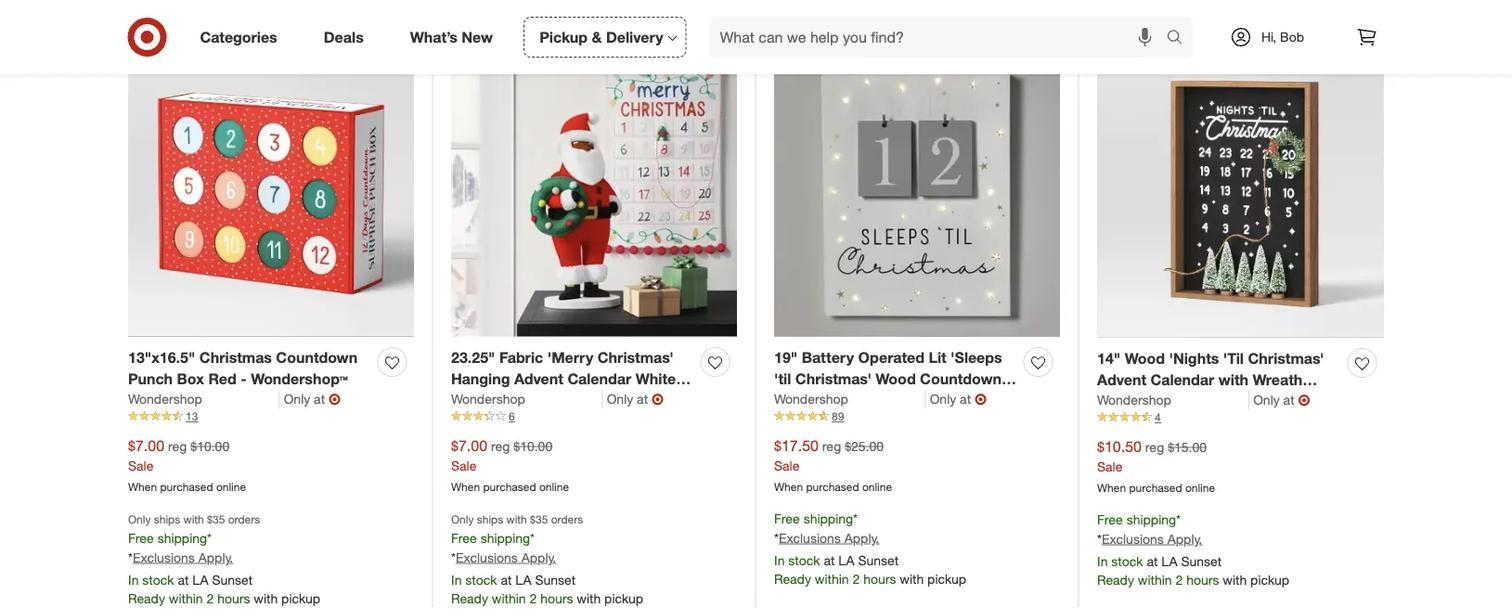 Task type: locate. For each thing, give the bounding box(es) containing it.
advent
[[514, 370, 564, 388], [1097, 371, 1147, 389]]

sale down punch
[[128, 458, 154, 474]]

13"x16.5" christmas countdown punch box red - wondershop™ image
[[128, 51, 414, 337], [128, 51, 414, 337]]

¬ down wreath
[[1299, 391, 1311, 409]]

- right 89
[[861, 392, 867, 410]]

what's new link
[[394, 17, 516, 58]]

wood right 14"
[[1125, 350, 1165, 368]]

1 only ships with $35 orders free shipping * * exclusions apply. in stock at  la sunset ready within 2 hours with pickup from the left
[[128, 513, 320, 607]]

free shipping * * exclusions apply. in stock at  la sunset ready within 2 hours with pickup
[[774, 511, 967, 587], [1097, 512, 1290, 588]]

1 $10.00 from the left
[[191, 439, 229, 455]]

$7.00 down punch
[[128, 437, 164, 455]]

wondershop™
[[251, 370, 348, 388], [451, 392, 548, 410], [871, 392, 969, 410], [1097, 414, 1195, 432]]

$10.00 down 6
[[514, 439, 553, 455]]

exclusions apply. link
[[779, 530, 880, 546], [1102, 531, 1203, 547], [133, 550, 233, 566], [456, 550, 556, 566]]

purchased down $15.00
[[1129, 481, 1182, 495]]

1 vertical spatial wood
[[876, 370, 916, 388]]

online down $25.00
[[862, 480, 892, 494]]

online down 13 link
[[216, 480, 246, 494]]

online
[[216, 480, 246, 494], [539, 480, 569, 494], [862, 480, 892, 494], [1186, 481, 1215, 495]]

countdown up 13 link
[[276, 349, 358, 367]]

2 $7.00 reg $10.00 sale when purchased online from the left
[[451, 437, 569, 494]]

countdown inside the 19" battery operated lit 'sleeps 'til christmas' wood countdown sign cream - wondershop™
[[920, 370, 1002, 388]]

wondershop link up 89
[[774, 390, 926, 409]]

$25.00
[[845, 439, 884, 455]]

pickup & delivery link
[[524, 17, 687, 58]]

calendar down the 'nights on the right of the page
[[1151, 371, 1215, 389]]

exclusions
[[779, 530, 841, 546], [1102, 531, 1164, 547], [133, 550, 195, 566], [456, 550, 518, 566]]

sale
[[128, 458, 154, 474], [451, 458, 477, 474], [774, 458, 800, 474], [1097, 459, 1123, 475]]

only at ¬
[[284, 390, 341, 408], [607, 390, 664, 408], [930, 390, 987, 408], [1254, 391, 1311, 409]]

calendar inside 14" wood 'nights 'til christmas' advent calendar with wreath counter black/white - wondershop™
[[1151, 371, 1215, 389]]

- inside 13"x16.5" christmas countdown punch box red - wondershop™
[[241, 370, 247, 388]]

purchased for 23.25" fabric 'merry christmas' hanging advent calendar white - wondershop™
[[483, 480, 536, 494]]

$10.00 for advent
[[514, 439, 553, 455]]

wondershop for 19"
[[774, 391, 848, 407]]

19" battery operated lit 'sleeps 'til christmas' wood countdown sign cream - wondershop™ image
[[774, 51, 1060, 337], [774, 51, 1060, 337]]

2 $10.00 from the left
[[514, 439, 553, 455]]

0 horizontal spatial countdown
[[276, 349, 358, 367]]

christmas' up wreath
[[1248, 350, 1325, 368]]

calendar
[[568, 370, 632, 388], [1151, 371, 1215, 389]]

sale down $10.50
[[1097, 459, 1123, 475]]

wondershop link up 4
[[1097, 391, 1250, 410]]

$7.00 reg $10.00 sale when purchased online down 6
[[451, 437, 569, 494]]

black/white
[[1159, 393, 1244, 411]]

wondershop link for wood
[[1097, 391, 1250, 410]]

- right white
[[680, 370, 686, 388]]

wondershop link up 6
[[451, 390, 603, 409]]

¬ down 'sleeps
[[975, 390, 987, 408]]

only ships with $35 orders free shipping * * exclusions apply. in stock at  la sunset ready within 2 hours with pickup for red
[[128, 513, 320, 607]]

ships
[[154, 513, 180, 527], [477, 513, 503, 527]]

13"x16.5" christmas countdown punch box red - wondershop™
[[128, 349, 358, 388]]

online inside $17.50 reg $25.00 sale when purchased online
[[862, 480, 892, 494]]

0 horizontal spatial $7.00 reg $10.00 sale when purchased online
[[128, 437, 246, 494]]

1 horizontal spatial calendar
[[1151, 371, 1215, 389]]

with inside 14" wood 'nights 'til christmas' advent calendar with wreath counter black/white - wondershop™
[[1219, 371, 1249, 389]]

0 horizontal spatial only ships with $35 orders free shipping * * exclusions apply. in stock at  la sunset ready within 2 hours with pickup
[[128, 513, 320, 607]]

purchased down 13
[[160, 480, 213, 494]]

pickup
[[928, 571, 967, 587], [1251, 572, 1290, 588], [281, 591, 320, 607], [605, 591, 643, 607]]

only ships with $35 orders free shipping * * exclusions apply. in stock at  la sunset ready within 2 hours with pickup for advent
[[451, 513, 643, 607]]

hanging
[[451, 370, 510, 388]]

1 horizontal spatial $7.00
[[451, 437, 487, 455]]

reg down 13
[[168, 439, 187, 455]]

christmas'
[[598, 349, 674, 367], [1248, 350, 1325, 368], [795, 370, 872, 388]]

purchased down $25.00
[[806, 480, 859, 494]]

23.25" fabric 'merry christmas' hanging advent calendar white - wondershop™ link
[[451, 348, 694, 410]]

wood down operated
[[876, 370, 916, 388]]

calendar for 'nights
[[1151, 371, 1215, 389]]

wondershop up 89
[[774, 391, 848, 407]]

$35
[[207, 513, 225, 527], [530, 513, 548, 527]]

wondershop down punch
[[128, 391, 202, 407]]

purchased for 14" wood 'nights 'til christmas' advent calendar with wreath counter black/white - wondershop™
[[1129, 481, 1182, 495]]

purchased down 6
[[483, 480, 536, 494]]

1 $35 from the left
[[207, 513, 225, 527]]

free
[[774, 511, 800, 527], [1097, 512, 1123, 528], [128, 530, 154, 547], [451, 530, 477, 547]]

when for 19" battery operated lit 'sleeps 'til christmas' wood countdown sign cream - wondershop™
[[774, 480, 803, 494]]

1 horizontal spatial ships
[[477, 513, 503, 527]]

2
[[853, 571, 860, 587], [1176, 572, 1183, 588], [207, 591, 214, 607], [530, 591, 537, 607]]

¬ down white
[[652, 390, 664, 408]]

$7.00 for 13"x16.5" christmas countdown punch box red - wondershop™
[[128, 437, 164, 455]]

23.25" fabric 'merry christmas' hanging advent calendar white - wondershop™ image
[[451, 51, 737, 337], [451, 51, 737, 337]]

when inside $10.50 reg $15.00 sale when purchased online
[[1097, 481, 1126, 495]]

christmas' up white
[[598, 349, 674, 367]]

what's
[[410, 28, 458, 46]]

1 horizontal spatial only ships with $35 orders free shipping * * exclusions apply. in stock at  la sunset ready within 2 hours with pickup
[[451, 513, 643, 607]]

only for white
[[607, 391, 633, 407]]

2 $35 from the left
[[530, 513, 548, 527]]

1 horizontal spatial $10.00
[[514, 439, 553, 455]]

ready
[[774, 571, 811, 587], [1097, 572, 1134, 588], [128, 591, 165, 607], [451, 591, 488, 607]]

1 $7.00 reg $10.00 sale when purchased online from the left
[[128, 437, 246, 494]]

1 vertical spatial countdown
[[920, 370, 1002, 388]]

only at ¬ down 'sleeps
[[930, 390, 987, 408]]

in
[[774, 552, 785, 569], [1097, 553, 1108, 570], [128, 572, 139, 588], [451, 572, 462, 588]]

$15.00
[[1168, 440, 1207, 456]]

19" battery operated lit 'sleeps 'til christmas' wood countdown sign cream - wondershop™
[[774, 349, 1002, 410]]

'til
[[774, 370, 791, 388]]

wondershop link
[[128, 390, 280, 409], [451, 390, 603, 409], [774, 390, 926, 409], [1097, 391, 1250, 410]]

2 only ships with $35 orders free shipping * * exclusions apply. in stock at  la sunset ready within 2 hours with pickup from the left
[[451, 513, 643, 607]]

13 link
[[128, 409, 414, 425]]

0 horizontal spatial $10.00
[[191, 439, 229, 455]]

free shipping * * exclusions apply. in stock at  la sunset ready within 2 hours with pickup down $10.50 reg $15.00 sale when purchased online
[[1097, 512, 1290, 588]]

0 horizontal spatial free shipping * * exclusions apply. in stock at  la sunset ready within 2 hours with pickup
[[774, 511, 967, 587]]

0 horizontal spatial orders
[[228, 513, 260, 527]]

$10.00 down 13
[[191, 439, 229, 455]]

wondershop up 4
[[1097, 392, 1172, 408]]

1 $7.00 from the left
[[128, 437, 164, 455]]

calendar inside 23.25" fabric 'merry christmas' hanging advent calendar white - wondershop™
[[568, 370, 632, 388]]

online down $15.00
[[1186, 481, 1215, 495]]

reg for 14" wood 'nights 'til christmas' advent calendar with wreath counter black/white - wondershop™
[[1146, 440, 1165, 456]]

wood
[[1125, 350, 1165, 368], [876, 370, 916, 388]]

$7.00 for 23.25" fabric 'merry christmas' hanging advent calendar white - wondershop™
[[451, 437, 487, 455]]

categories
[[200, 28, 277, 46]]

only for wondershop™
[[284, 391, 310, 407]]

$17.50
[[774, 437, 819, 455]]

box
[[177, 370, 204, 388]]

sale inside $10.50 reg $15.00 sale when purchased online
[[1097, 459, 1123, 475]]

la
[[839, 552, 855, 569], [1162, 553, 1178, 570], [192, 572, 208, 588], [516, 572, 532, 588]]

advent inside 14" wood 'nights 'til christmas' advent calendar with wreath counter black/white - wondershop™
[[1097, 371, 1147, 389]]

$7.00
[[128, 437, 164, 455], [451, 437, 487, 455]]

christmas
[[199, 349, 272, 367]]

- inside 14" wood 'nights 'til christmas' advent calendar with wreath counter black/white - wondershop™
[[1248, 393, 1254, 411]]

$10.00
[[191, 439, 229, 455], [514, 439, 553, 455]]

countdown down 'sleeps
[[920, 370, 1002, 388]]

when for 13"x16.5" christmas countdown punch box red - wondershop™
[[128, 480, 157, 494]]

advent up counter at the right of page
[[1097, 371, 1147, 389]]

only at ¬ for wondershop™
[[284, 390, 341, 408]]

sunset
[[858, 552, 899, 569], [1181, 553, 1222, 570], [212, 572, 253, 588], [535, 572, 576, 588]]

fabric
[[499, 349, 543, 367]]

online for wood
[[862, 480, 892, 494]]

14" wood 'nights 'til christmas' advent calendar with wreath counter black/white - wondershop™ image
[[1097, 51, 1384, 338], [1097, 51, 1384, 338]]

purchased for 19" battery operated lit 'sleeps 'til christmas' wood countdown sign cream - wondershop™
[[806, 480, 859, 494]]

only
[[284, 391, 310, 407], [607, 391, 633, 407], [930, 391, 957, 407], [1254, 392, 1280, 408], [128, 513, 151, 527], [451, 513, 474, 527]]

when inside $17.50 reg $25.00 sale when purchased online
[[774, 480, 803, 494]]

$7.00 down 'hanging' on the bottom
[[451, 437, 487, 455]]

purchased
[[160, 480, 213, 494], [483, 480, 536, 494], [806, 480, 859, 494], [1129, 481, 1182, 495]]

$35 for advent
[[530, 513, 548, 527]]

advent down fabric
[[514, 370, 564, 388]]

$7.00 reg $10.00 sale when purchased online for box
[[128, 437, 246, 494]]

2 horizontal spatial christmas'
[[1248, 350, 1325, 368]]

-
[[241, 370, 247, 388], [680, 370, 686, 388], [861, 392, 867, 410], [1248, 393, 1254, 411]]

sale down 'hanging' on the bottom
[[451, 458, 477, 474]]

reg down 4
[[1146, 440, 1165, 456]]

- right red
[[241, 370, 247, 388]]

wondershop down 'hanging' on the bottom
[[451, 391, 525, 407]]

only ships with $35 orders free shipping * * exclusions apply. in stock at  la sunset ready within 2 hours with pickup
[[128, 513, 320, 607], [451, 513, 643, 607]]

¬ up 13 link
[[329, 390, 341, 408]]

wondershop™ up 13 link
[[251, 370, 348, 388]]

sale for 23.25" fabric 'merry christmas' hanging advent calendar white - wondershop™
[[451, 458, 477, 474]]

white
[[636, 370, 676, 388]]

What can we help you find? suggestions appear below search field
[[709, 17, 1171, 58]]

within
[[815, 571, 849, 587], [1138, 572, 1172, 588], [169, 591, 203, 607], [492, 591, 526, 607]]

only at ¬ down white
[[607, 390, 664, 408]]

reg inside $10.50 reg $15.00 sale when purchased online
[[1146, 440, 1165, 456]]

free shipping * * exclusions apply. in stock at  la sunset ready within 2 hours with pickup for $10.50
[[1097, 512, 1290, 588]]

reg for 13"x16.5" christmas countdown punch box red - wondershop™
[[168, 439, 187, 455]]

christmas' inside 23.25" fabric 'merry christmas' hanging advent calendar white - wondershop™
[[598, 349, 674, 367]]

*
[[853, 511, 858, 527], [1176, 512, 1181, 528], [774, 530, 779, 546], [207, 530, 212, 547], [530, 530, 535, 547], [1097, 531, 1102, 547], [128, 550, 133, 566], [451, 550, 456, 566]]

only at ¬ for wood
[[930, 390, 987, 408]]

red
[[208, 370, 237, 388]]

0 horizontal spatial advent
[[514, 370, 564, 388]]

14"
[[1097, 350, 1121, 368]]

1 ships from the left
[[154, 513, 180, 527]]

when for 23.25" fabric 'merry christmas' hanging advent calendar white - wondershop™
[[451, 480, 480, 494]]

2 $7.00 from the left
[[451, 437, 487, 455]]

search
[[1158, 30, 1203, 48]]

1 horizontal spatial orders
[[551, 513, 583, 527]]

hi, bob
[[1262, 29, 1305, 45]]

only at ¬ down wreath
[[1254, 391, 1311, 409]]

1 horizontal spatial countdown
[[920, 370, 1002, 388]]

free shipping * * exclusions apply. in stock at  la sunset ready within 2 hours with pickup down $17.50 reg $25.00 sale when purchased online
[[774, 511, 967, 587]]

orders for -
[[228, 513, 260, 527]]

advent inside 23.25" fabric 'merry christmas' hanging advent calendar white - wondershop™
[[514, 370, 564, 388]]

$7.00 reg $10.00 sale when purchased online
[[128, 437, 246, 494], [451, 437, 569, 494]]

calendar down 'merry
[[568, 370, 632, 388]]

shipping
[[804, 511, 853, 527], [1127, 512, 1176, 528], [157, 530, 207, 547], [481, 530, 530, 547]]

1 horizontal spatial $7.00 reg $10.00 sale when purchased online
[[451, 437, 569, 494]]

wondershop™ inside the 19" battery operated lit 'sleeps 'til christmas' wood countdown sign cream - wondershop™
[[871, 392, 969, 410]]

wondershop link for battery
[[774, 390, 926, 409]]

1 horizontal spatial advent
[[1097, 371, 1147, 389]]

advent for fabric
[[514, 370, 564, 388]]

advent for wood
[[1097, 371, 1147, 389]]

wondershop link up 13
[[128, 390, 280, 409]]

1 horizontal spatial $35
[[530, 513, 548, 527]]

1 horizontal spatial wood
[[1125, 350, 1165, 368]]

- inside the 19" battery operated lit 'sleeps 'til christmas' wood countdown sign cream - wondershop™
[[861, 392, 867, 410]]

0 horizontal spatial ships
[[154, 513, 180, 527]]

0 horizontal spatial $7.00
[[128, 437, 164, 455]]

1 horizontal spatial free shipping * * exclusions apply. in stock at  la sunset ready within 2 hours with pickup
[[1097, 512, 1290, 588]]

reg
[[168, 439, 187, 455], [491, 439, 510, 455], [822, 439, 841, 455], [1146, 440, 1165, 456]]

- down wreath
[[1248, 393, 1254, 411]]

at
[[314, 391, 325, 407], [637, 391, 648, 407], [960, 391, 971, 407], [1284, 392, 1295, 408], [824, 552, 835, 569], [1147, 553, 1158, 570], [178, 572, 189, 588], [501, 572, 512, 588]]

$10.50 reg $15.00 sale when purchased online
[[1097, 438, 1215, 495]]

1 orders from the left
[[228, 513, 260, 527]]

1 horizontal spatial christmas'
[[795, 370, 872, 388]]

christmas' up the cream
[[795, 370, 872, 388]]

online inside $10.50 reg $15.00 sale when purchased online
[[1186, 481, 1215, 495]]

89
[[832, 410, 844, 424]]

orders
[[228, 513, 260, 527], [551, 513, 583, 527]]

wondershop™ down 'hanging' on the bottom
[[451, 392, 548, 410]]

purchased inside $10.50 reg $15.00 sale when purchased online
[[1129, 481, 1182, 495]]

wondershop™ down "lit"
[[871, 392, 969, 410]]

0 horizontal spatial calendar
[[568, 370, 632, 388]]

0 horizontal spatial wood
[[876, 370, 916, 388]]

christmas' inside 14" wood 'nights 'til christmas' advent calendar with wreath counter black/white - wondershop™
[[1248, 350, 1325, 368]]

$10.50
[[1097, 438, 1142, 456]]

sale down "$17.50"
[[774, 458, 800, 474]]

¬ for 13"x16.5" christmas countdown punch box red - wondershop™
[[329, 390, 341, 408]]

when
[[128, 480, 157, 494], [451, 480, 480, 494], [774, 480, 803, 494], [1097, 481, 1126, 495]]

2 ships from the left
[[477, 513, 503, 527]]

new
[[462, 28, 493, 46]]

13
[[186, 410, 198, 424]]

with
[[1219, 371, 1249, 389], [183, 513, 204, 527], [507, 513, 527, 527], [900, 571, 924, 587], [1223, 572, 1247, 588], [254, 591, 278, 607], [577, 591, 601, 607]]

$7.00 reg $10.00 sale when purchased online for hanging
[[451, 437, 569, 494]]

wondershop™ down counter at the right of page
[[1097, 414, 1195, 432]]

reg down 89
[[822, 439, 841, 455]]

&
[[592, 28, 602, 46]]

countdown inside 13"x16.5" christmas countdown punch box red - wondershop™
[[276, 349, 358, 367]]

0 horizontal spatial $35
[[207, 513, 225, 527]]

0 vertical spatial wood
[[1125, 350, 1165, 368]]

0 horizontal spatial christmas'
[[598, 349, 674, 367]]

reg inside $17.50 reg $25.00 sale when purchased online
[[822, 439, 841, 455]]

2 orders from the left
[[551, 513, 583, 527]]

sale inside $17.50 reg $25.00 sale when purchased online
[[774, 458, 800, 474]]

calendar for 'merry
[[568, 370, 632, 388]]

online down 6 link
[[539, 480, 569, 494]]

only at ¬ up 13 link
[[284, 390, 341, 408]]

$7.00 reg $10.00 sale when purchased online down 13
[[128, 437, 246, 494]]

operated
[[858, 349, 925, 367]]

stock
[[789, 552, 820, 569], [1112, 553, 1143, 570], [142, 572, 174, 588], [465, 572, 497, 588]]

purchased inside $17.50 reg $25.00 sale when purchased online
[[806, 480, 859, 494]]

reg down 6
[[491, 439, 510, 455]]

0 vertical spatial countdown
[[276, 349, 358, 367]]



Task type: describe. For each thing, give the bounding box(es) containing it.
19"
[[774, 349, 798, 367]]

sign
[[774, 392, 806, 410]]

wood inside 14" wood 'nights 'til christmas' advent calendar with wreath counter black/white - wondershop™
[[1125, 350, 1165, 368]]

13"x16.5"
[[128, 349, 195, 367]]

89 link
[[774, 409, 1060, 425]]

wondershop for 23.25"
[[451, 391, 525, 407]]

christmas' inside the 19" battery operated lit 'sleeps 'til christmas' wood countdown sign cream - wondershop™
[[795, 370, 872, 388]]

19" battery operated lit 'sleeps 'til christmas' wood countdown sign cream - wondershop™ link
[[774, 348, 1017, 410]]

wondershop™ inside 14" wood 'nights 'til christmas' advent calendar with wreath counter black/white - wondershop™
[[1097, 414, 1195, 432]]

23.25" fabric 'merry christmas' hanging advent calendar white - wondershop™
[[451, 349, 686, 410]]

counter
[[1097, 393, 1155, 411]]

wondershop for 14"
[[1097, 392, 1172, 408]]

wondershop for 13"x16.5"
[[128, 391, 202, 407]]

¬ for 19" battery operated lit 'sleeps 'til christmas' wood countdown sign cream - wondershop™
[[975, 390, 987, 408]]

wondershop link for christmas
[[128, 390, 280, 409]]

deals link
[[308, 17, 387, 58]]

14" wood 'nights 'til christmas' advent calendar with wreath counter black/white - wondershop™ link
[[1097, 349, 1341, 432]]

wreath
[[1253, 371, 1303, 389]]

cream
[[810, 392, 857, 410]]

23.25"
[[451, 349, 495, 367]]

only for wood
[[930, 391, 957, 407]]

pickup
[[540, 28, 588, 46]]

'til
[[1224, 350, 1244, 368]]

free shipping * * exclusions apply. in stock at  la sunset ready within 2 hours with pickup for $17.50
[[774, 511, 967, 587]]

online for white
[[539, 480, 569, 494]]

sale for 13"x16.5" christmas countdown punch box red - wondershop™
[[128, 458, 154, 474]]

only at ¬ for white
[[607, 390, 664, 408]]

bob
[[1280, 29, 1305, 45]]

$10.00 for red
[[191, 439, 229, 455]]

online for wondershop™
[[216, 480, 246, 494]]

- inside 23.25" fabric 'merry christmas' hanging advent calendar white - wondershop™
[[680, 370, 686, 388]]

deals
[[324, 28, 364, 46]]

wondershop™ inside 13"x16.5" christmas countdown punch box red - wondershop™
[[251, 370, 348, 388]]

only at ¬ for with
[[1254, 391, 1311, 409]]

wood inside the 19" battery operated lit 'sleeps 'til christmas' wood countdown sign cream - wondershop™
[[876, 370, 916, 388]]

4
[[1155, 411, 1161, 425]]

reg for 23.25" fabric 'merry christmas' hanging advent calendar white - wondershop™
[[491, 439, 510, 455]]

wondershop™ inside 23.25" fabric 'merry christmas' hanging advent calendar white - wondershop™
[[451, 392, 548, 410]]

6 link
[[451, 409, 737, 425]]

$35 for red
[[207, 513, 225, 527]]

'merry
[[548, 349, 594, 367]]

14" wood 'nights 'til christmas' advent calendar with wreath counter black/white - wondershop™
[[1097, 350, 1325, 432]]

ships for 23.25" fabric 'merry christmas' hanging advent calendar white - wondershop™
[[477, 513, 503, 527]]

$17.50 reg $25.00 sale when purchased online
[[774, 437, 892, 494]]

4 link
[[1097, 410, 1384, 426]]

wondershop link for fabric
[[451, 390, 603, 409]]

sale for 14" wood 'nights 'til christmas' advent calendar with wreath counter black/white - wondershop™
[[1097, 459, 1123, 475]]

when for 14" wood 'nights 'til christmas' advent calendar with wreath counter black/white - wondershop™
[[1097, 481, 1126, 495]]

delivery
[[606, 28, 663, 46]]

¬ for 14" wood 'nights 'til christmas' advent calendar with wreath counter black/white - wondershop™
[[1299, 391, 1311, 409]]

orders for calendar
[[551, 513, 583, 527]]

battery
[[802, 349, 854, 367]]

6
[[509, 410, 515, 424]]

pickup & delivery
[[540, 28, 663, 46]]

online for with
[[1186, 481, 1215, 495]]

ships for 13"x16.5" christmas countdown punch box red - wondershop™
[[154, 513, 180, 527]]

'nights
[[1169, 350, 1219, 368]]

lit
[[929, 349, 947, 367]]

categories link
[[184, 17, 301, 58]]

reg for 19" battery operated lit 'sleeps 'til christmas' wood countdown sign cream - wondershop™
[[822, 439, 841, 455]]

purchased for 13"x16.5" christmas countdown punch box red - wondershop™
[[160, 480, 213, 494]]

hi,
[[1262, 29, 1277, 45]]

¬ for 23.25" fabric 'merry christmas' hanging advent calendar white - wondershop™
[[652, 390, 664, 408]]

punch
[[128, 370, 173, 388]]

what's new
[[410, 28, 493, 46]]

'sleeps
[[951, 349, 1002, 367]]

13"x16.5" christmas countdown punch box red - wondershop™ link
[[128, 348, 370, 390]]

search button
[[1158, 17, 1203, 61]]

only for with
[[1254, 392, 1280, 408]]

sale for 19" battery operated lit 'sleeps 'til christmas' wood countdown sign cream - wondershop™
[[774, 458, 800, 474]]



Task type: vqa. For each thing, say whether or not it's contained in the screenshot.
leftmost 'kids'
no



